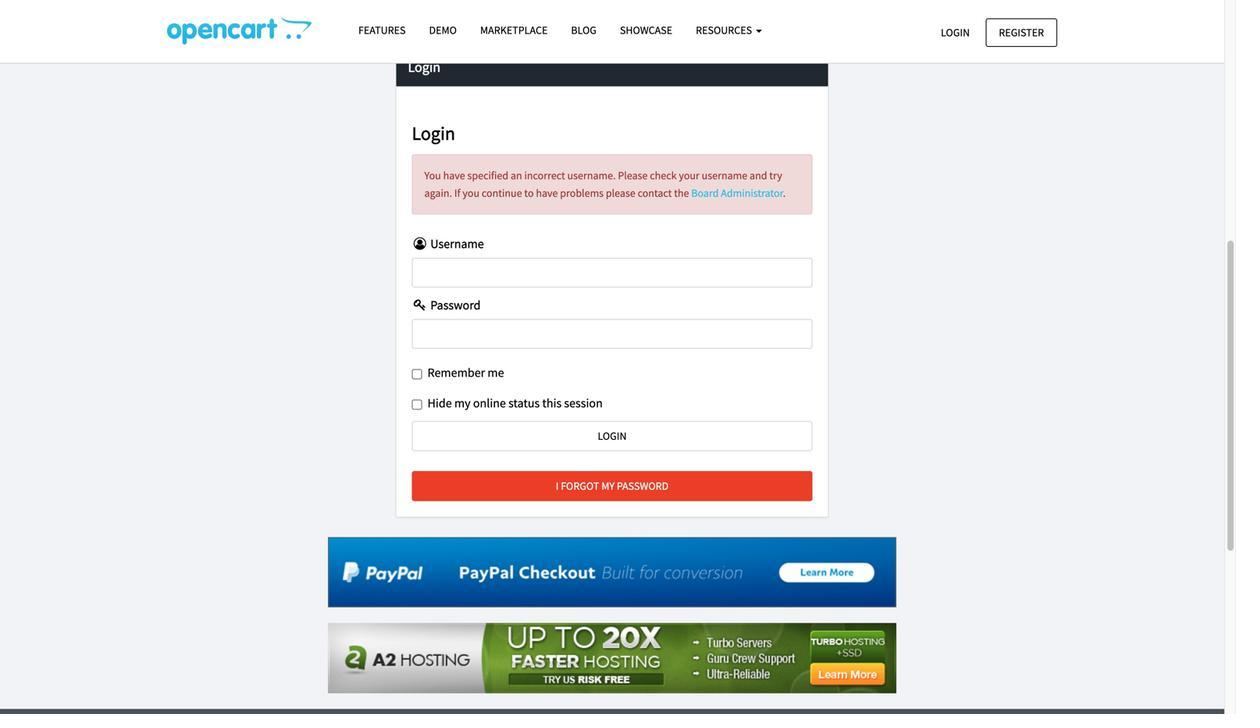 Task type: locate. For each thing, give the bounding box(es) containing it.
0 vertical spatial my
[[455, 395, 471, 411]]

None submit
[[412, 421, 813, 451]]

key image
[[412, 299, 428, 311]]

marketplace
[[480, 23, 548, 37]]

administrator
[[721, 186, 783, 200]]

username
[[428, 236, 484, 252]]

i forgot my password
[[556, 479, 669, 493]]

have up the if
[[443, 169, 465, 183]]

menu bar
[[163, 709, 1058, 714]]

None checkbox
[[412, 369, 422, 379], [412, 399, 422, 410], [412, 369, 422, 379], [412, 399, 422, 410]]

contact
[[638, 186, 672, 200]]

username
[[702, 169, 748, 183]]

remember
[[428, 365, 485, 381]]

features
[[359, 23, 406, 37]]

0 horizontal spatial my
[[455, 395, 471, 411]]

i forgot my password link
[[412, 471, 813, 501]]

try
[[770, 169, 783, 183]]

resources
[[696, 23, 755, 37]]

board administrator link
[[692, 186, 783, 200]]

have
[[443, 169, 465, 183], [536, 186, 558, 200]]

register link
[[986, 18, 1058, 47]]

0 vertical spatial login
[[941, 25, 970, 39]]

0 horizontal spatial have
[[443, 169, 465, 183]]

my right hide
[[455, 395, 471, 411]]

online
[[473, 395, 506, 411]]

if
[[455, 186, 461, 200]]

1 vertical spatial have
[[536, 186, 558, 200]]

and
[[750, 169, 768, 183]]

blog
[[571, 23, 597, 37]]

you
[[425, 169, 441, 183]]

password
[[428, 297, 481, 313]]

i
[[556, 479, 559, 493]]

login link
[[928, 18, 984, 47]]

demo link
[[418, 16, 469, 44]]

an
[[511, 169, 522, 183]]

my
[[455, 395, 471, 411], [602, 479, 615, 493]]

this
[[543, 395, 562, 411]]

login left register
[[941, 25, 970, 39]]

status
[[509, 395, 540, 411]]

continue
[[482, 186, 522, 200]]

showcase link
[[609, 16, 685, 44]]

1 horizontal spatial my
[[602, 479, 615, 493]]

you have specified an incorrect username. please check your username and try again. if you continue to have problems please contact the
[[425, 169, 783, 200]]

1 vertical spatial my
[[602, 479, 615, 493]]

remember me
[[428, 365, 504, 381]]

again.
[[425, 186, 452, 200]]

login up you
[[412, 121, 456, 145]]

login
[[941, 25, 970, 39], [408, 58, 441, 76], [412, 121, 456, 145]]

Username text field
[[412, 258, 813, 288]]

my right "forgot"
[[602, 479, 615, 493]]

the
[[674, 186, 690, 200]]

password
[[617, 479, 669, 493]]

login down demo link
[[408, 58, 441, 76]]

board
[[692, 186, 719, 200]]

incorrect
[[525, 169, 565, 183]]

1 horizontal spatial have
[[536, 186, 558, 200]]

you
[[463, 186, 480, 200]]

please
[[606, 186, 636, 200]]

have down incorrect on the left
[[536, 186, 558, 200]]



Task type: vqa. For each thing, say whether or not it's contained in the screenshot.
your
yes



Task type: describe. For each thing, give the bounding box(es) containing it.
register
[[1000, 25, 1045, 39]]

board administrator .
[[692, 186, 786, 200]]

username.
[[568, 169, 616, 183]]

Password password field
[[412, 319, 813, 349]]

hide my online status this session
[[428, 395, 603, 411]]

hide
[[428, 395, 452, 411]]

1 vertical spatial login
[[408, 58, 441, 76]]

marketplace link
[[469, 16, 560, 44]]

to
[[525, 186, 534, 200]]

showcase
[[620, 23, 673, 37]]

paypal payment gateway image
[[328, 537, 897, 607]]

0 vertical spatial have
[[443, 169, 465, 183]]

your
[[679, 169, 700, 183]]

specified
[[468, 169, 509, 183]]

.
[[783, 186, 786, 200]]

features link
[[347, 16, 418, 44]]

forgot
[[561, 479, 600, 493]]

please
[[618, 169, 648, 183]]

me
[[488, 365, 504, 381]]

problems
[[560, 186, 604, 200]]

demo
[[429, 23, 457, 37]]

user circle o image
[[412, 238, 428, 250]]

login inside "link"
[[941, 25, 970, 39]]

resources link
[[685, 16, 774, 44]]

2 vertical spatial login
[[412, 121, 456, 145]]

check
[[650, 169, 677, 183]]

blog link
[[560, 16, 609, 44]]

a2 hosting image
[[328, 623, 897, 693]]

session
[[564, 395, 603, 411]]



